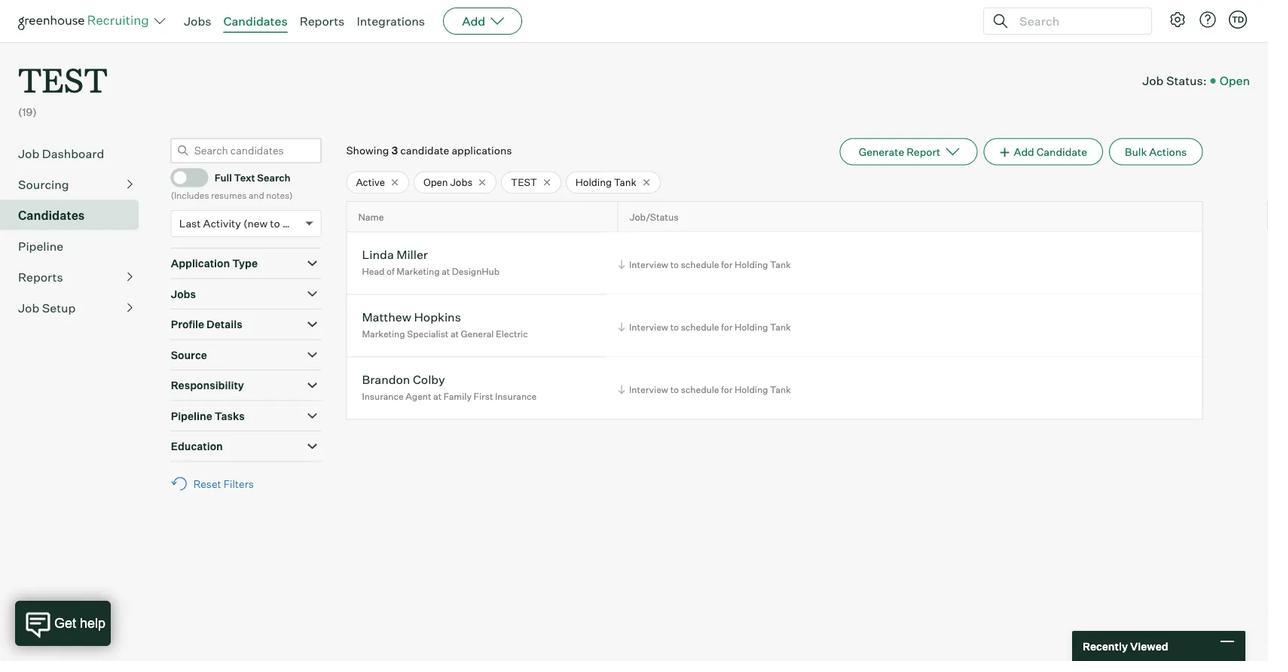 Task type: vqa. For each thing, say whether or not it's contained in the screenshot.


Task type: locate. For each thing, give the bounding box(es) containing it.
0 vertical spatial interview to schedule for holding tank
[[629, 259, 791, 270]]

0 vertical spatial for
[[721, 259, 733, 270]]

add button
[[443, 8, 522, 35]]

at left general
[[451, 329, 459, 340]]

at
[[442, 266, 450, 277], [451, 329, 459, 340], [433, 391, 442, 403]]

for for colby
[[721, 384, 733, 395]]

2 schedule from the top
[[681, 321, 719, 333]]

tank for hopkins
[[770, 321, 791, 333]]

family
[[444, 391, 472, 403]]

brandon
[[362, 372, 410, 388]]

to
[[270, 217, 280, 230], [670, 259, 679, 270], [670, 321, 679, 333], [670, 384, 679, 395]]

interview for linda miller
[[629, 259, 669, 270]]

pipeline
[[18, 239, 63, 254], [171, 410, 212, 423]]

1 vertical spatial reports
[[18, 270, 63, 285]]

schedule for matthew hopkins
[[681, 321, 719, 333]]

recently
[[1083, 640, 1128, 653]]

interview
[[629, 259, 669, 270], [629, 321, 669, 333], [629, 384, 669, 395]]

2 interview to schedule for holding tank link from the top
[[616, 320, 795, 334]]

1 vertical spatial candidates link
[[18, 206, 133, 224]]

2 interview from the top
[[629, 321, 669, 333]]

candidates link right jobs link
[[223, 14, 288, 29]]

of
[[387, 266, 395, 277]]

2 interview to schedule for holding tank from the top
[[629, 321, 791, 333]]

test up (19)
[[18, 57, 108, 102]]

test down applications
[[511, 176, 537, 188]]

holding tank
[[576, 176, 637, 188]]

3 interview to schedule for holding tank link from the top
[[616, 382, 795, 397]]

insurance down the brandon on the bottom left
[[362, 391, 404, 403]]

tasks
[[215, 410, 245, 423]]

at down the colby at the left bottom of page
[[433, 391, 442, 403]]

1 vertical spatial for
[[721, 321, 733, 333]]

pipeline inside pipeline link
[[18, 239, 63, 254]]

1 horizontal spatial reports link
[[300, 14, 345, 29]]

2 vertical spatial job
[[18, 300, 39, 316]]

0 horizontal spatial reports link
[[18, 268, 133, 286]]

at inside linda miller head of marketing at designhub
[[442, 266, 450, 277]]

reports up job setup
[[18, 270, 63, 285]]

test
[[18, 57, 108, 102], [511, 176, 537, 188]]

pipeline link
[[18, 237, 133, 255]]

0 vertical spatial interview to schedule for holding tank link
[[616, 257, 795, 272]]

interview to schedule for holding tank link
[[616, 257, 795, 272], [616, 320, 795, 334], [616, 382, 795, 397]]

0 horizontal spatial test
[[18, 57, 108, 102]]

insurance
[[362, 391, 404, 403], [495, 391, 537, 403]]

1 interview to schedule for holding tank link from the top
[[616, 257, 795, 272]]

tank for colby
[[770, 384, 791, 395]]

3 for from the top
[[721, 384, 733, 395]]

tank for miller
[[770, 259, 791, 270]]

generate
[[859, 145, 905, 158]]

1 insurance from the left
[[362, 391, 404, 403]]

2 for from the top
[[721, 321, 733, 333]]

1 horizontal spatial candidates link
[[223, 14, 288, 29]]

reports left the integrations
[[300, 14, 345, 29]]

showing 3 candidate applications
[[346, 144, 512, 157]]

add candidate link
[[984, 138, 1103, 166]]

1 vertical spatial marketing
[[362, 329, 405, 340]]

colby
[[413, 372, 445, 388]]

2 insurance from the left
[[495, 391, 537, 403]]

greenhouse recruiting image
[[18, 12, 154, 30]]

2 vertical spatial for
[[721, 384, 733, 395]]

0 vertical spatial job
[[1143, 73, 1164, 88]]

candidates link up pipeline link
[[18, 206, 133, 224]]

1 horizontal spatial add
[[1014, 145, 1035, 158]]

viewed
[[1130, 640, 1169, 653]]

reports link left the integrations
[[300, 14, 345, 29]]

pipeline up education
[[171, 410, 212, 423]]

integrations
[[357, 14, 425, 29]]

reports link
[[300, 14, 345, 29], [18, 268, 133, 286]]

td button
[[1226, 8, 1250, 32]]

report
[[907, 145, 941, 158]]

interview to schedule for holding tank link for linda miller
[[616, 257, 795, 272]]

candidates link
[[223, 14, 288, 29], [18, 206, 133, 224]]

0 horizontal spatial reports
[[18, 270, 63, 285]]

matthew hopkins marketing specialist at general electric
[[362, 310, 528, 340]]

1 vertical spatial open
[[423, 176, 448, 188]]

0 vertical spatial candidates link
[[223, 14, 288, 29]]

2 vertical spatial interview to schedule for holding tank link
[[616, 382, 795, 397]]

schedule for brandon colby
[[681, 384, 719, 395]]

2 vertical spatial at
[[433, 391, 442, 403]]

generate report button
[[840, 138, 978, 166]]

first
[[474, 391, 493, 403]]

holding
[[576, 176, 612, 188], [735, 259, 768, 270], [735, 321, 768, 333], [735, 384, 768, 395]]

0 vertical spatial schedule
[[681, 259, 719, 270]]

text
[[234, 172, 255, 184]]

job
[[1143, 73, 1164, 88], [18, 146, 39, 161], [18, 300, 39, 316]]

jobs link
[[184, 14, 211, 29]]

job left setup
[[18, 300, 39, 316]]

open down showing 3 candidate applications
[[423, 176, 448, 188]]

and
[[249, 190, 264, 201]]

0 horizontal spatial insurance
[[362, 391, 404, 403]]

setup
[[42, 300, 76, 316]]

0 horizontal spatial pipeline
[[18, 239, 63, 254]]

Search candidates field
[[171, 138, 322, 163]]

candidate reports are now available! apply filters and select "view in app" element
[[840, 138, 978, 166]]

1 interview from the top
[[629, 259, 669, 270]]

generate report
[[859, 145, 941, 158]]

interview to schedule for holding tank link for brandon colby
[[616, 382, 795, 397]]

holding for miller
[[735, 259, 768, 270]]

td
[[1232, 14, 1244, 24]]

1 vertical spatial interview to schedule for holding tank
[[629, 321, 791, 333]]

job setup
[[18, 300, 76, 316]]

0 vertical spatial at
[[442, 266, 450, 277]]

1 vertical spatial reports link
[[18, 268, 133, 286]]

at inside 'matthew hopkins marketing specialist at general electric'
[[451, 329, 459, 340]]

1 vertical spatial candidates
[[18, 208, 85, 223]]

0 horizontal spatial candidates link
[[18, 206, 133, 224]]

interview for brandon colby
[[629, 384, 669, 395]]

job dashboard
[[18, 146, 104, 161]]

candidates right jobs link
[[223, 14, 288, 29]]

0 vertical spatial add
[[462, 14, 485, 29]]

job up sourcing at top
[[18, 146, 39, 161]]

holding for colby
[[735, 384, 768, 395]]

2 vertical spatial interview
[[629, 384, 669, 395]]

reports link up the job setup link
[[18, 268, 133, 286]]

interview to schedule for holding tank for brandon colby
[[629, 384, 791, 395]]

name
[[358, 211, 384, 223]]

bulk
[[1125, 145, 1147, 158]]

1 horizontal spatial pipeline
[[171, 410, 212, 423]]

electric
[[496, 329, 528, 340]]

active
[[356, 176, 385, 188]]

0 vertical spatial test
[[18, 57, 108, 102]]

1 vertical spatial job
[[18, 146, 39, 161]]

add for add
[[462, 14, 485, 29]]

0 vertical spatial open
[[1220, 73, 1250, 88]]

td button
[[1229, 11, 1247, 29]]

open right status:
[[1220, 73, 1250, 88]]

0 vertical spatial pipeline
[[18, 239, 63, 254]]

1 schedule from the top
[[681, 259, 719, 270]]

1 vertical spatial test
[[511, 176, 537, 188]]

1 interview to schedule for holding tank from the top
[[629, 259, 791, 270]]

job dashboard link
[[18, 144, 133, 163]]

add
[[462, 14, 485, 29], [1014, 145, 1035, 158]]

last
[[179, 217, 201, 230]]

marketing down 'miller'
[[397, 266, 440, 277]]

1 vertical spatial pipeline
[[171, 410, 212, 423]]

interview to schedule for holding tank for linda miller
[[629, 259, 791, 270]]

responsibility
[[171, 379, 244, 392]]

1 vertical spatial schedule
[[681, 321, 719, 333]]

linda miller link
[[362, 247, 428, 265]]

at for colby
[[433, 391, 442, 403]]

marketing inside linda miller head of marketing at designhub
[[397, 266, 440, 277]]

for for miller
[[721, 259, 733, 270]]

0 horizontal spatial open
[[423, 176, 448, 188]]

marketing
[[397, 266, 440, 277], [362, 329, 405, 340]]

2 vertical spatial schedule
[[681, 384, 719, 395]]

hopkins
[[414, 310, 461, 325]]

1 vertical spatial interview to schedule for holding tank link
[[616, 320, 795, 334]]

marketing down matthew
[[362, 329, 405, 340]]

education
[[171, 440, 223, 453]]

1 horizontal spatial insurance
[[495, 391, 537, 403]]

1 vertical spatial at
[[451, 329, 459, 340]]

0 vertical spatial interview
[[629, 259, 669, 270]]

pipeline down sourcing at top
[[18, 239, 63, 254]]

job left status:
[[1143, 73, 1164, 88]]

1 horizontal spatial test
[[511, 176, 537, 188]]

1 for from the top
[[721, 259, 733, 270]]

0 vertical spatial reports
[[300, 14, 345, 29]]

candidates down sourcing at top
[[18, 208, 85, 223]]

0 vertical spatial jobs
[[184, 14, 211, 29]]

details
[[207, 318, 242, 331]]

brandon colby insurance agent at family first insurance
[[362, 372, 537, 403]]

0 vertical spatial candidates
[[223, 14, 288, 29]]

agent
[[406, 391, 431, 403]]

job/status
[[630, 211, 679, 223]]

last activity (new to old)
[[179, 217, 302, 230]]

job setup link
[[18, 299, 133, 317]]

at left designhub
[[442, 266, 450, 277]]

0 horizontal spatial add
[[462, 14, 485, 29]]

interview to schedule for holding tank link for matthew hopkins
[[616, 320, 795, 334]]

schedule for linda miller
[[681, 259, 719, 270]]

1 vertical spatial add
[[1014, 145, 1035, 158]]

(new
[[243, 217, 268, 230]]

for
[[721, 259, 733, 270], [721, 321, 733, 333], [721, 384, 733, 395]]

3 schedule from the top
[[681, 384, 719, 395]]

reset filters
[[193, 478, 254, 491]]

1 vertical spatial interview
[[629, 321, 669, 333]]

3 interview from the top
[[629, 384, 669, 395]]

at inside brandon colby insurance agent at family first insurance
[[433, 391, 442, 403]]

0 vertical spatial marketing
[[397, 266, 440, 277]]

add candidate
[[1014, 145, 1088, 158]]

insurance right first
[[495, 391, 537, 403]]

interview for matthew hopkins
[[629, 321, 669, 333]]

3 interview to schedule for holding tank from the top
[[629, 384, 791, 395]]

2 vertical spatial interview to schedule for holding tank
[[629, 384, 791, 395]]

reports
[[300, 14, 345, 29], [18, 270, 63, 285]]

actions
[[1150, 145, 1187, 158]]

tank
[[614, 176, 637, 188], [770, 259, 791, 270], [770, 321, 791, 333], [770, 384, 791, 395]]

add inside popup button
[[462, 14, 485, 29]]

1 horizontal spatial open
[[1220, 73, 1250, 88]]

jobs
[[184, 14, 211, 29], [450, 176, 473, 188], [171, 288, 196, 301]]

sourcing
[[18, 177, 69, 192]]

recently viewed
[[1083, 640, 1169, 653]]



Task type: describe. For each thing, give the bounding box(es) containing it.
job for job dashboard
[[18, 146, 39, 161]]

open for open
[[1220, 73, 1250, 88]]

application
[[171, 257, 230, 270]]

reports inside 'link'
[[18, 270, 63, 285]]

designhub
[[452, 266, 500, 277]]

bulk actions
[[1125, 145, 1187, 158]]

integrations link
[[357, 14, 425, 29]]

full text search (includes resumes and notes)
[[171, 172, 293, 201]]

test (19)
[[18, 57, 108, 119]]

1 horizontal spatial reports
[[300, 14, 345, 29]]

old)
[[282, 217, 302, 230]]

for for hopkins
[[721, 321, 733, 333]]

(includes
[[171, 190, 209, 201]]

checkmark image
[[178, 172, 189, 183]]

showing
[[346, 144, 389, 157]]

at for hopkins
[[451, 329, 459, 340]]

open jobs
[[423, 176, 473, 188]]

profile details
[[171, 318, 242, 331]]

0 vertical spatial reports link
[[300, 14, 345, 29]]

search
[[257, 172, 291, 184]]

to for linda miller
[[670, 259, 679, 270]]

2 vertical spatial jobs
[[171, 288, 196, 301]]

pipeline for pipeline tasks
[[171, 410, 212, 423]]

status:
[[1167, 73, 1207, 88]]

configure image
[[1169, 11, 1187, 29]]

to for brandon colby
[[670, 384, 679, 395]]

job status:
[[1143, 73, 1207, 88]]

specialist
[[407, 329, 449, 340]]

last activity (new to old) option
[[179, 217, 302, 230]]

matthew hopkins link
[[362, 310, 461, 327]]

test for test (19)
[[18, 57, 108, 102]]

to for matthew hopkins
[[670, 321, 679, 333]]

type
[[232, 257, 258, 270]]

candidate
[[1037, 145, 1088, 158]]

head
[[362, 266, 385, 277]]

application type
[[171, 257, 258, 270]]

3
[[391, 144, 398, 157]]

profile
[[171, 318, 204, 331]]

test for test
[[511, 176, 537, 188]]

brandon colby link
[[362, 372, 445, 390]]

matthew
[[362, 310, 411, 325]]

0 horizontal spatial candidates
[[18, 208, 85, 223]]

interview to schedule for holding tank for matthew hopkins
[[629, 321, 791, 333]]

sourcing link
[[18, 175, 133, 193]]

open for open jobs
[[423, 176, 448, 188]]

reset
[[193, 478, 221, 491]]

add for add candidate
[[1014, 145, 1035, 158]]

general
[[461, 329, 494, 340]]

dashboard
[[42, 146, 104, 161]]

bulk actions link
[[1109, 138, 1203, 166]]

candidate
[[400, 144, 449, 157]]

test link
[[18, 42, 108, 105]]

linda miller head of marketing at designhub
[[362, 247, 500, 277]]

notes)
[[266, 190, 293, 201]]

(19)
[[18, 106, 37, 119]]

filters
[[224, 478, 254, 491]]

holding for hopkins
[[735, 321, 768, 333]]

full
[[215, 172, 232, 184]]

resumes
[[211, 190, 247, 201]]

miller
[[397, 247, 428, 262]]

Search text field
[[1016, 10, 1138, 32]]

job for job setup
[[18, 300, 39, 316]]

marketing inside 'matthew hopkins marketing specialist at general electric'
[[362, 329, 405, 340]]

pipeline tasks
[[171, 410, 245, 423]]

reset filters button
[[171, 470, 261, 498]]

activity
[[203, 217, 241, 230]]

applications
[[452, 144, 512, 157]]

linda
[[362, 247, 394, 262]]

pipeline for pipeline
[[18, 239, 63, 254]]

1 vertical spatial jobs
[[450, 176, 473, 188]]

source
[[171, 349, 207, 362]]

1 horizontal spatial candidates
[[223, 14, 288, 29]]

job for job status:
[[1143, 73, 1164, 88]]



